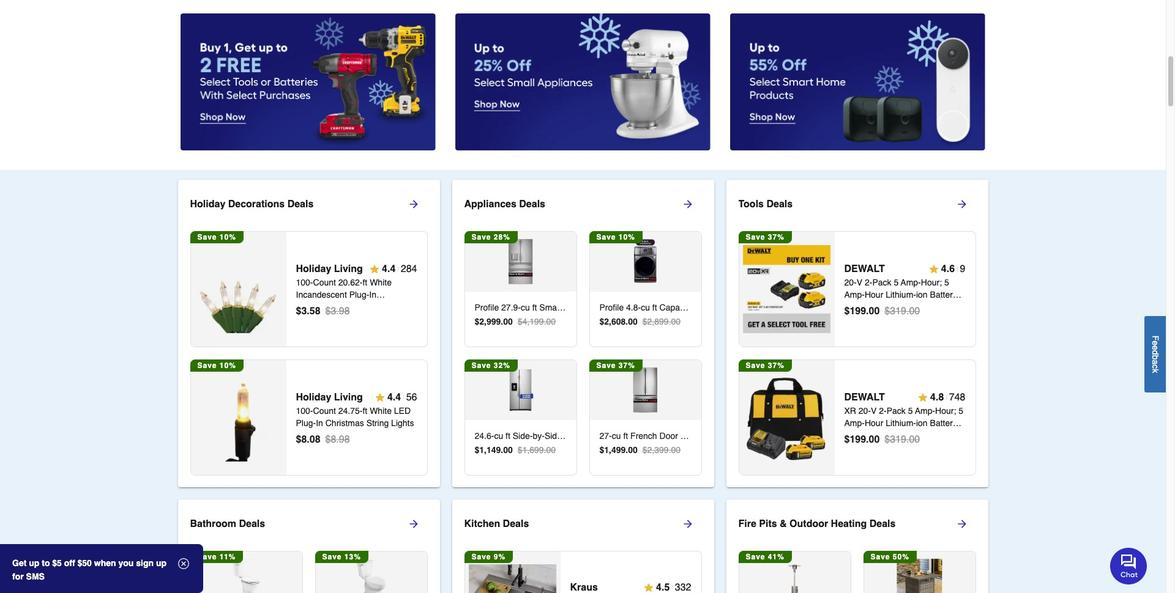 Task type: locate. For each thing, give the bounding box(es) containing it.
christmas inside the 100-count 20.62-ft white incandescent plug-in christmas string lights $ 3 . 58 $3.98
[[296, 302, 334, 312]]

1 dewalt from the top
[[844, 264, 885, 275]]

and inside 'xr 20-v 2-pack 5 amp-hour; 5 amp-hour lithium-ion battery and charger (charger included)'
[[844, 431, 859, 440]]

kitchen deals link
[[464, 510, 714, 539]]

1 $319.00 from the top
[[885, 306, 920, 317]]

bathroom image
[[224, 559, 269, 594], [348, 559, 394, 594]]

100- inside 100-count 24.75-ft white led plug-in christmas string lights $ 8 . 08 $8.98
[[296, 406, 313, 416]]

save 10% for 4.4 284
[[197, 233, 236, 242]]

1 white from the top
[[370, 278, 392, 288]]

string down 20.62-
[[337, 302, 359, 312]]

$ 199 . 00 $319.00 for 4.6
[[844, 306, 920, 317]]

arrow right image inside fire pits & outdoor heating deals link
[[956, 518, 968, 531]]

199 for 4.8
[[850, 434, 866, 445]]

arrow right image
[[407, 198, 420, 211], [407, 518, 420, 531], [682, 518, 694, 531], [956, 518, 968, 531]]

up right sign at the bottom
[[156, 559, 166, 569]]

save 50% link
[[863, 551, 975, 594]]

tools image
[[743, 246, 831, 333], [743, 374, 831, 462]]

save for 'holiday decorations' image corresponding to 8
[[197, 362, 217, 370]]

white down 4.4 284
[[370, 278, 392, 288]]

20.62-
[[338, 278, 363, 288]]

appliances image up $ 1,499 . 00 $2,399.00
[[623, 368, 668, 413]]

ft
[[363, 278, 367, 288], [363, 406, 367, 416]]

1 vertical spatial tools image
[[743, 374, 831, 462]]

4.4
[[382, 264, 396, 275], [387, 392, 401, 403]]

0 vertical spatial 100-
[[296, 278, 313, 288]]

kitchen
[[464, 519, 500, 530]]

1 vertical spatial 199
[[850, 434, 866, 445]]

arrow right image inside kitchen deals link
[[682, 518, 694, 531]]

0 vertical spatial dewalt
[[844, 264, 885, 275]]

arrow right image
[[682, 198, 694, 211], [956, 198, 968, 211]]

included)
[[844, 314, 880, 324], [844, 443, 880, 453]]

2 ft from the top
[[363, 406, 367, 416]]

0 vertical spatial plug-
[[349, 290, 369, 300]]

0 horizontal spatial lights
[[362, 302, 384, 312]]

hour;
[[921, 278, 942, 288], [935, 406, 956, 416]]

2 (charger from the top
[[894, 431, 928, 440]]

1 lithium- from the top
[[886, 290, 916, 300]]

kitchen image
[[469, 565, 556, 594]]

1 vertical spatial $ 199 . 00 $319.00
[[844, 434, 920, 445]]

0 vertical spatial v
[[857, 278, 862, 288]]

lights down led
[[391, 418, 414, 428]]

rating filled image for 4.6 9
[[929, 264, 939, 274]]

tools image for 4.6
[[743, 246, 831, 333]]

save for bathroom image within save 13% 'link'
[[322, 553, 342, 562]]

2 100- from the top
[[296, 406, 313, 416]]

ion
[[916, 290, 928, 300], [916, 418, 928, 428]]

a
[[1151, 360, 1160, 365]]

100- inside the 100-count 20.62-ft white incandescent plug-in christmas string lights $ 3 . 58 $3.98
[[296, 278, 313, 288]]

2 white from the top
[[370, 406, 392, 416]]

1 vertical spatial hour;
[[935, 406, 956, 416]]

$2,399.00
[[643, 446, 681, 455]]

up
[[29, 559, 39, 569], [156, 559, 166, 569]]

pack
[[872, 278, 891, 288], [887, 406, 906, 416]]

1 vertical spatial in
[[316, 418, 323, 428]]

0 vertical spatial lithium-
[[886, 290, 916, 300]]

plug- down 20.62-
[[349, 290, 369, 300]]

deals for bathroom deals
[[239, 519, 265, 530]]

fire pits & outdoor heating image inside "save 41%" link
[[772, 559, 817, 594]]

1 vertical spatial lithium-
[[886, 418, 916, 428]]

00 for save 32%
[[503, 446, 513, 455]]

lights inside the 100-count 20.62-ft white incandescent plug-in christmas string lights $ 3 . 58 $3.98
[[362, 302, 384, 312]]

hour; down 4.8 748
[[935, 406, 956, 416]]

2 holiday decorations image from the top
[[195, 374, 282, 462]]

bathroom image inside save 11% link
[[224, 559, 269, 594]]

1 vertical spatial holiday living
[[296, 392, 363, 403]]

0 vertical spatial pack
[[872, 278, 891, 288]]

$ 199 . 00 $319.00
[[844, 306, 920, 317], [844, 434, 920, 445]]

save 37% for 4.8 748
[[746, 362, 785, 370]]

christmas
[[296, 302, 334, 312], [325, 418, 364, 428]]

1 and from the top
[[844, 302, 859, 312]]

count left 24.75-
[[313, 406, 336, 416]]

hour; inside 20-v 2-pack 5 amp-hour; 5 amp-hour lithium-ion battery and charger (charger included)
[[921, 278, 942, 288]]

lights
[[362, 302, 384, 312], [391, 418, 414, 428]]

199
[[850, 306, 866, 317], [850, 434, 866, 445]]

appliances image up $ 1,149 . 00 $1,699.00
[[498, 368, 543, 413]]

100- for 3
[[296, 278, 313, 288]]

0 vertical spatial and
[[844, 302, 859, 312]]

string inside 100-count 24.75-ft white led plug-in christmas string lights $ 8 . 08 $8.98
[[366, 418, 389, 428]]

deals right decorations in the top of the page
[[287, 199, 314, 210]]

. inside 100-count 24.75-ft white led plug-in christmas string lights $ 8 . 08 $8.98
[[307, 434, 310, 445]]

e up b
[[1151, 346, 1160, 350]]

0 horizontal spatial in
[[316, 418, 323, 428]]

holiday decorations image
[[195, 246, 282, 333], [195, 374, 282, 462]]

100- for 8
[[296, 406, 313, 416]]

1 horizontal spatial v
[[871, 406, 877, 416]]

0 vertical spatial count
[[313, 278, 336, 288]]

4.4 up led
[[387, 392, 401, 403]]

(charger
[[894, 302, 928, 312], [894, 431, 928, 440]]

in inside 100-count 24.75-ft white led plug-in christmas string lights $ 8 . 08 $8.98
[[316, 418, 323, 428]]

0 vertical spatial 2-
[[865, 278, 872, 288]]

1 e from the top
[[1151, 341, 1160, 346]]

plug- inside 100-count 24.75-ft white led plug-in christmas string lights $ 8 . 08 $8.98
[[296, 418, 316, 428]]

plug- inside the 100-count 20.62-ft white incandescent plug-in christmas string lights $ 3 . 58 $3.98
[[349, 290, 369, 300]]

save for fire pits & outdoor heating image within the save 50% link
[[871, 553, 890, 562]]

lithium- inside 'xr 20-v 2-pack 5 amp-hour; 5 amp-hour lithium-ion battery and charger (charger included)'
[[886, 418, 916, 428]]

in for $8.98
[[316, 418, 323, 428]]

fire pits & outdoor heating deals
[[738, 519, 896, 530]]

0 horizontal spatial 2-
[[865, 278, 872, 288]]

string inside the 100-count 20.62-ft white incandescent plug-in christmas string lights $ 3 . 58 $3.98
[[337, 302, 359, 312]]

rating filled image
[[370, 264, 379, 274], [929, 264, 939, 274], [375, 393, 385, 403], [644, 584, 654, 593]]

37%
[[768, 233, 785, 242], [619, 362, 635, 370], [768, 362, 785, 370]]

1 vertical spatial dewalt
[[844, 392, 885, 403]]

and
[[844, 302, 859, 312], [844, 431, 859, 440]]

$
[[296, 306, 301, 317], [844, 306, 850, 317], [475, 317, 479, 327], [600, 317, 604, 327], [296, 434, 301, 445], [844, 434, 850, 445], [475, 446, 479, 455], [600, 446, 604, 455]]

1 horizontal spatial 20-
[[859, 406, 871, 416]]

battery down 4.8 748
[[930, 418, 957, 428]]

holiday decorations deals
[[190, 199, 314, 210]]

2 tools image from the top
[[743, 374, 831, 462]]

1 vertical spatial ft
[[363, 406, 367, 416]]

save for fire pits & outdoor heating image in the "save 41%" link
[[746, 553, 765, 562]]

appliances image up $ 2,608 . 00 $2,899.00
[[623, 239, 668, 285]]

bathroom image inside save 13% 'link'
[[348, 559, 394, 594]]

2 fire pits & outdoor heating image from the left
[[897, 559, 942, 594]]

appliances deals
[[464, 199, 545, 210]]

fire pits & outdoor heating image for save 41%
[[772, 559, 817, 594]]

2 dewalt from the top
[[844, 392, 885, 403]]

0 vertical spatial christmas
[[296, 302, 334, 312]]

(charger inside 20-v 2-pack 5 amp-hour; 5 amp-hour lithium-ion battery and charger (charger included)
[[894, 302, 928, 312]]

0 vertical spatial battery
[[930, 290, 957, 300]]

00
[[869, 306, 880, 317], [503, 317, 513, 327], [628, 317, 638, 327], [869, 434, 880, 445], [503, 446, 513, 455], [628, 446, 638, 455]]

1 included) from the top
[[844, 314, 880, 324]]

8
[[301, 434, 307, 445]]

ion inside 'xr 20-v 2-pack 5 amp-hour; 5 amp-hour lithium-ion battery and charger (charger included)'
[[916, 418, 928, 428]]

dewalt for 4.8
[[844, 392, 885, 403]]

get up to $5 off $50 when you sign up for sms
[[12, 559, 166, 582]]

0 vertical spatial lights
[[362, 302, 384, 312]]

save inside save 11% link
[[197, 553, 217, 562]]

1 vertical spatial 2-
[[879, 406, 887, 416]]

arrow right image for holiday decorations deals
[[407, 198, 420, 211]]

save for appliances image for $4,199.00
[[472, 233, 491, 242]]

2 199 from the top
[[850, 434, 866, 445]]

2 ion from the top
[[916, 418, 928, 428]]

100- up 8
[[296, 406, 313, 416]]

0 horizontal spatial up
[[29, 559, 39, 569]]

pack inside 20-v 2-pack 5 amp-hour; 5 amp-hour lithium-ion battery and charger (charger included)
[[872, 278, 891, 288]]

appliances image down appliances deals
[[498, 239, 543, 285]]

1 vertical spatial plug-
[[296, 418, 316, 428]]

hour; down 4.6
[[921, 278, 942, 288]]

living for $8.98
[[334, 392, 363, 403]]

1 vertical spatial lights
[[391, 418, 414, 428]]

holiday living up 20.62-
[[296, 264, 363, 275]]

plug- for $8.98
[[296, 418, 316, 428]]

1 vertical spatial $319.00
[[885, 434, 920, 445]]

0 horizontal spatial bathroom image
[[224, 559, 269, 594]]

charger
[[861, 302, 892, 312], [861, 431, 892, 440]]

1 vertical spatial christmas
[[325, 418, 364, 428]]

incandescent
[[296, 290, 347, 300]]

1 vertical spatial count
[[313, 406, 336, 416]]

2 and from the top
[[844, 431, 859, 440]]

count inside the 100-count 20.62-ft white incandescent plug-in christmas string lights $ 3 . 58 $3.98
[[313, 278, 336, 288]]

1 horizontal spatial bathroom image
[[348, 559, 394, 594]]

0 vertical spatial string
[[337, 302, 359, 312]]

plug- up 8
[[296, 418, 316, 428]]

1 count from the top
[[313, 278, 336, 288]]

20-
[[844, 278, 857, 288], [859, 406, 871, 416]]

white left led
[[370, 406, 392, 416]]

0 vertical spatial ft
[[363, 278, 367, 288]]

0 vertical spatial $ 199 . 00 $319.00
[[844, 306, 920, 317]]

deals right kitchen
[[503, 519, 529, 530]]

1 vertical spatial holiday decorations image
[[195, 374, 282, 462]]

string for $3.98
[[337, 302, 359, 312]]

arrow right image for tools deals
[[956, 198, 968, 211]]

save for $1,699.00 appliances image
[[472, 362, 491, 370]]

56
[[406, 392, 417, 403]]

holiday for 3
[[296, 264, 331, 275]]

10%
[[220, 233, 236, 242], [619, 233, 635, 242], [220, 362, 236, 370]]

arrow right image inside appliances deals link
[[682, 198, 694, 211]]

0 vertical spatial holiday living
[[296, 264, 363, 275]]

9
[[960, 264, 966, 275]]

d
[[1151, 350, 1160, 355]]

save inside save 50% link
[[871, 553, 890, 562]]

up left to
[[29, 559, 39, 569]]

string
[[337, 302, 359, 312], [366, 418, 389, 428]]

0 vertical spatial 199
[[850, 306, 866, 317]]

amp-
[[901, 278, 921, 288], [844, 290, 865, 300], [915, 406, 935, 416], [844, 418, 865, 428]]

2 living from the top
[[334, 392, 363, 403]]

1 horizontal spatial lights
[[391, 418, 414, 428]]

white for 4.4 284
[[370, 278, 392, 288]]

2 vertical spatial holiday
[[296, 392, 331, 403]]

1 horizontal spatial in
[[369, 290, 376, 300]]

0 vertical spatial holiday decorations image
[[195, 246, 282, 333]]

save
[[197, 233, 217, 242], [472, 233, 491, 242], [596, 233, 616, 242], [746, 233, 765, 242], [197, 362, 217, 370], [472, 362, 491, 370], [596, 362, 616, 370], [746, 362, 765, 370], [197, 553, 217, 562], [322, 553, 342, 562], [472, 553, 491, 562], [746, 553, 765, 562], [871, 553, 890, 562]]

save inside "save 41%" link
[[746, 553, 765, 562]]

save 50%
[[871, 553, 909, 562]]

1 vertical spatial included)
[[844, 443, 880, 453]]

count
[[313, 278, 336, 288], [313, 406, 336, 416]]

0 vertical spatial 4.4
[[382, 264, 396, 275]]

f e e d b a c k
[[1151, 336, 1160, 373]]

2 e from the top
[[1151, 346, 1160, 350]]

2 hour from the top
[[865, 418, 883, 428]]

bathroom
[[190, 519, 236, 530]]

00 for save 37%
[[628, 446, 638, 455]]

0 horizontal spatial arrow right image
[[682, 198, 694, 211]]

dewalt up 20-v 2-pack 5 amp-hour; 5 amp-hour lithium-ion battery and charger (charger included)
[[844, 264, 885, 275]]

100-
[[296, 278, 313, 288], [296, 406, 313, 416]]

20- inside 'xr 20-v 2-pack 5 amp-hour; 5 amp-hour lithium-ion battery and charger (charger included)'
[[859, 406, 871, 416]]

white inside 100-count 24.75-ft white led plug-in christmas string lights $ 8 . 08 $8.98
[[370, 406, 392, 416]]

2 included) from the top
[[844, 443, 880, 453]]

0 horizontal spatial plug-
[[296, 418, 316, 428]]

$8.98
[[325, 434, 350, 445]]

$319.00 for 4.8 748
[[885, 434, 920, 445]]

bathroom image for save 11%
[[224, 559, 269, 594]]

lights down 20.62-
[[362, 302, 384, 312]]

count up incandescent
[[313, 278, 336, 288]]

deals for appliances deals
[[519, 199, 545, 210]]

dewalt up xr
[[844, 392, 885, 403]]

1 $ 199 . 00 $319.00 from the top
[[844, 306, 920, 317]]

1 ion from the top
[[916, 290, 928, 300]]

save for $2,899.00's appliances image
[[596, 233, 616, 242]]

ft for 4.4 56
[[363, 406, 367, 416]]

living up 20.62-
[[334, 264, 363, 275]]

0 horizontal spatial string
[[337, 302, 359, 312]]

0 horizontal spatial 20-
[[844, 278, 857, 288]]

1 100- from the top
[[296, 278, 313, 288]]

holiday decorations image for 8
[[195, 374, 282, 462]]

deals for kitchen deals
[[503, 519, 529, 530]]

2 lithium- from the top
[[886, 418, 916, 428]]

christmas inside 100-count 24.75-ft white led plug-in christmas string lights $ 8 . 08 $8.98
[[325, 418, 364, 428]]

2 charger from the top
[[861, 431, 892, 440]]

v inside 'xr 20-v 2-pack 5 amp-hour; 5 amp-hour lithium-ion battery and charger (charger included)'
[[871, 406, 877, 416]]

plug-
[[349, 290, 369, 300], [296, 418, 316, 428]]

4.4 left 284
[[382, 264, 396, 275]]

1 vertical spatial battery
[[930, 418, 957, 428]]

holiday living up 24.75-
[[296, 392, 363, 403]]

1 holiday decorations image from the top
[[195, 246, 282, 333]]

2 arrow right image from the left
[[956, 198, 968, 211]]

0 vertical spatial included)
[[844, 314, 880, 324]]

5
[[894, 278, 899, 288], [944, 278, 949, 288], [908, 406, 913, 416], [959, 406, 963, 416]]

deals right the bathroom
[[239, 519, 265, 530]]

in inside the 100-count 20.62-ft white incandescent plug-in christmas string lights $ 3 . 58 $3.98
[[369, 290, 376, 300]]

ft inside the 100-count 20.62-ft white incandescent plug-in christmas string lights $ 3 . 58 $3.98
[[363, 278, 367, 288]]

1 vertical spatial white
[[370, 406, 392, 416]]

e up d
[[1151, 341, 1160, 346]]

$ 199 . 00 $319.00 for 4.8
[[844, 434, 920, 445]]

1 charger from the top
[[861, 302, 892, 312]]

0 vertical spatial living
[[334, 264, 363, 275]]

tools
[[738, 199, 764, 210]]

in
[[369, 290, 376, 300], [316, 418, 323, 428]]

1 vertical spatial living
[[334, 392, 363, 403]]

2 bathroom image from the left
[[348, 559, 394, 594]]

1 vertical spatial hour
[[865, 418, 883, 428]]

0 vertical spatial ion
[[916, 290, 928, 300]]

1 holiday living from the top
[[296, 264, 363, 275]]

1 arrow right image from the left
[[682, 198, 694, 211]]

christmas down incandescent
[[296, 302, 334, 312]]

1 horizontal spatial plug-
[[349, 290, 369, 300]]

ft inside 100-count 24.75-ft white led plug-in christmas string lights $ 8 . 08 $8.98
[[363, 406, 367, 416]]

2 holiday living from the top
[[296, 392, 363, 403]]

0 vertical spatial $319.00
[[885, 306, 920, 317]]

arrow right image for appliances deals
[[682, 198, 694, 211]]

0 vertical spatial 20-
[[844, 278, 857, 288]]

1 living from the top
[[334, 264, 363, 275]]

fire pits & outdoor heating image inside save 50% link
[[897, 559, 942, 594]]

2 $ 199 . 00 $319.00 from the top
[[844, 434, 920, 445]]

save 11% link
[[190, 551, 302, 594]]

holiday up 08
[[296, 392, 331, 403]]

1 fire pits & outdoor heating image from the left
[[772, 559, 817, 594]]

&
[[780, 519, 787, 530]]

deals right appliances
[[519, 199, 545, 210]]

living up 24.75-
[[334, 392, 363, 403]]

arrow right image inside "bathroom deals" link
[[407, 518, 420, 531]]

v
[[857, 278, 862, 288], [871, 406, 877, 416]]

fire pits & outdoor heating image
[[772, 559, 817, 594], [897, 559, 942, 594]]

christmas down 24.75-
[[325, 418, 364, 428]]

$ inside the 100-count 20.62-ft white incandescent plug-in christmas string lights $ 3 . 58 $3.98
[[296, 306, 301, 317]]

bathroom deals link
[[190, 510, 440, 539]]

bathroom image for save 13%
[[348, 559, 394, 594]]

save 41%
[[746, 553, 785, 562]]

1 horizontal spatial 2-
[[879, 406, 887, 416]]

included) inside 'xr 20-v 2-pack 5 amp-hour; 5 amp-hour lithium-ion battery and charger (charger included)'
[[844, 443, 880, 453]]

battery
[[930, 290, 957, 300], [930, 418, 957, 428]]

holiday living
[[296, 264, 363, 275], [296, 392, 363, 403]]

save 37% for 4.6 9
[[746, 233, 785, 242]]

4.4 for 4.4 56
[[387, 392, 401, 403]]

0 vertical spatial (charger
[[894, 302, 928, 312]]

1 vertical spatial holiday
[[296, 264, 331, 275]]

up to 55 percent off select smart home products. image
[[730, 13, 986, 151]]

0 vertical spatial white
[[370, 278, 392, 288]]

string down 4.4 56
[[366, 418, 389, 428]]

ft for 4.4 284
[[363, 278, 367, 288]]

0 vertical spatial hour;
[[921, 278, 942, 288]]

10% for 4.4 56
[[220, 362, 236, 370]]

1 vertical spatial charger
[[861, 431, 892, 440]]

1 199 from the top
[[850, 306, 866, 317]]

100- up incandescent
[[296, 278, 313, 288]]

1 hour from the top
[[865, 290, 883, 300]]

1 ft from the top
[[363, 278, 367, 288]]

1 horizontal spatial arrow right image
[[956, 198, 968, 211]]

0 vertical spatial hour
[[865, 290, 883, 300]]

2 battery from the top
[[930, 418, 957, 428]]

37% for 4.6 9
[[768, 233, 785, 242]]

2 $319.00 from the top
[[885, 434, 920, 445]]

50%
[[893, 553, 909, 562]]

holiday left decorations in the top of the page
[[190, 199, 225, 210]]

save inside save 9% link
[[472, 553, 491, 562]]

1 vertical spatial v
[[871, 406, 877, 416]]

1 vertical spatial pack
[[887, 406, 906, 416]]

rating filled image
[[918, 393, 928, 403]]

rating filled image for 4.4 284
[[370, 264, 379, 274]]

rating filled image for 4.4 56
[[375, 393, 385, 403]]

deals right tools
[[767, 199, 793, 210]]

holiday up incandescent
[[296, 264, 331, 275]]

1 vertical spatial 20-
[[859, 406, 871, 416]]

0 vertical spatial tools image
[[743, 246, 831, 333]]

battery down 4.6
[[930, 290, 957, 300]]

20-v 2-pack 5 amp-hour; 5 amp-hour lithium-ion battery and charger (charger included)
[[844, 278, 957, 324]]

0 horizontal spatial v
[[857, 278, 862, 288]]

1 horizontal spatial fire pits & outdoor heating image
[[897, 559, 942, 594]]

lights inside 100-count 24.75-ft white led plug-in christmas string lights $ 8 . 08 $8.98
[[391, 418, 414, 428]]

11%
[[220, 553, 236, 562]]

1 bathroom image from the left
[[224, 559, 269, 594]]

arrow right image inside tools deals link
[[956, 198, 968, 211]]

hour inside 20-v 2-pack 5 amp-hour; 5 amp-hour lithium-ion battery and charger (charger included)
[[865, 290, 883, 300]]

1 vertical spatial (charger
[[894, 431, 928, 440]]

1 vertical spatial 4.4
[[387, 392, 401, 403]]

2 count from the top
[[313, 406, 336, 416]]

$50
[[77, 559, 92, 569]]

0 vertical spatial charger
[[861, 302, 892, 312]]

1 vertical spatial and
[[844, 431, 859, 440]]

$ 1,149 . 00 $1,699.00
[[475, 446, 556, 455]]

holiday for 8
[[296, 392, 331, 403]]

deals
[[287, 199, 314, 210], [519, 199, 545, 210], [767, 199, 793, 210], [239, 519, 265, 530], [503, 519, 529, 530], [870, 519, 896, 530]]

1 tools image from the top
[[743, 246, 831, 333]]

arrow right image inside the holiday decorations deals link
[[407, 198, 420, 211]]

0 horizontal spatial fire pits & outdoor heating image
[[772, 559, 817, 594]]

white inside the 100-count 20.62-ft white incandescent plug-in christmas string lights $ 3 . 58 $3.98
[[370, 278, 392, 288]]

1 (charger from the top
[[894, 302, 928, 312]]

0 vertical spatial in
[[369, 290, 376, 300]]

1 vertical spatial string
[[366, 418, 389, 428]]

1 vertical spatial 100-
[[296, 406, 313, 416]]

lithium-
[[886, 290, 916, 300], [886, 418, 916, 428]]

1 battery from the top
[[930, 290, 957, 300]]

appliances image
[[498, 239, 543, 285], [623, 239, 668, 285], [498, 368, 543, 413], [623, 368, 668, 413]]

1 vertical spatial ion
[[916, 418, 928, 428]]

save inside save 13% 'link'
[[322, 553, 342, 562]]

lights for 4.4 56
[[391, 418, 414, 428]]

1 horizontal spatial string
[[366, 418, 389, 428]]

1 horizontal spatial up
[[156, 559, 166, 569]]

count inside 100-count 24.75-ft white led plug-in christmas string lights $ 8 . 08 $8.98
[[313, 406, 336, 416]]



Task type: vqa. For each thing, say whether or not it's contained in the screenshot.
the Tools Deals
yes



Task type: describe. For each thing, give the bounding box(es) containing it.
dewalt for 4.6
[[844, 264, 885, 275]]

holiday living for $8.98
[[296, 392, 363, 403]]

28%
[[494, 233, 510, 242]]

chat invite button image
[[1110, 548, 1148, 585]]

christmas for $8.98
[[325, 418, 364, 428]]

save 9% link
[[464, 551, 701, 594]]

13%
[[344, 553, 361, 562]]

$ inside 100-count 24.75-ft white led plug-in christmas string lights $ 8 . 08 $8.98
[[296, 434, 301, 445]]

white for 4.4 56
[[370, 406, 392, 416]]

$ 1,499 . 00 $2,399.00
[[600, 446, 681, 455]]

. inside the 100-count 20.62-ft white incandescent plug-in christmas string lights $ 3 . 58 $3.98
[[307, 306, 310, 317]]

sms
[[26, 572, 45, 582]]

$2,899.00
[[643, 317, 681, 327]]

decorations
[[228, 199, 285, 210]]

to
[[42, 559, 50, 569]]

199 for 4.6
[[850, 306, 866, 317]]

4.6 9
[[941, 264, 966, 275]]

1,499
[[604, 446, 626, 455]]

4.8
[[930, 392, 944, 403]]

you
[[118, 559, 134, 569]]

save 32%
[[472, 362, 510, 370]]

xr
[[844, 406, 856, 416]]

charger inside 'xr 20-v 2-pack 5 amp-hour; 5 amp-hour lithium-ion battery and charger (charger included)'
[[861, 431, 892, 440]]

2 up from the left
[[156, 559, 166, 569]]

4.4 284
[[382, 264, 417, 275]]

1 up from the left
[[29, 559, 39, 569]]

0 vertical spatial holiday
[[190, 199, 225, 210]]

for
[[12, 572, 24, 582]]

up to 25 percent off select small appliances. image
[[455, 13, 711, 151]]

count for $8.98
[[313, 406, 336, 416]]

58
[[310, 306, 320, 317]]

$319.00 for 4.6 9
[[885, 306, 920, 317]]

save for appliances image associated with $2,399.00
[[596, 362, 616, 370]]

4.8 748
[[930, 392, 966, 403]]

holiday decorations deals link
[[190, 190, 440, 219]]

748
[[949, 392, 966, 403]]

kitchen deals
[[464, 519, 529, 530]]

led
[[394, 406, 411, 416]]

00 for save 28%
[[503, 317, 513, 327]]

284
[[401, 264, 417, 275]]

save 11%
[[197, 553, 236, 562]]

save 13%
[[322, 553, 361, 562]]

battery inside 'xr 20-v 2-pack 5 amp-hour; 5 amp-hour lithium-ion battery and charger (charger included)'
[[930, 418, 957, 428]]

10% for 4.4 284
[[220, 233, 236, 242]]

xr 20-v 2-pack 5 amp-hour; 5 amp-hour lithium-ion battery and charger (charger included)
[[844, 406, 963, 453]]

lights for 4.4 284
[[362, 302, 384, 312]]

living for $3.98
[[334, 264, 363, 275]]

b
[[1151, 355, 1160, 360]]

20- inside 20-v 2-pack 5 amp-hour; 5 amp-hour lithium-ion battery and charger (charger included)
[[844, 278, 857, 288]]

fire
[[738, 519, 756, 530]]

$1,699.00
[[518, 446, 556, 455]]

2,999
[[479, 317, 501, 327]]

save for kitchen image
[[472, 553, 491, 562]]

08
[[310, 434, 320, 445]]

100-count 24.75-ft white led plug-in christmas string lights $ 8 . 08 $8.98
[[296, 406, 414, 445]]

arrow right image for kitchen deals
[[682, 518, 694, 531]]

4.4 for 4.4 284
[[382, 264, 396, 275]]

save 10% for 4.4 56
[[197, 362, 236, 370]]

32%
[[494, 362, 510, 370]]

41%
[[768, 553, 785, 562]]

fire pits & outdoor heating deals link
[[738, 510, 988, 539]]

pits
[[759, 519, 777, 530]]

37% for 4.8 748
[[768, 362, 785, 370]]

save 13% link
[[315, 551, 427, 594]]

deals for tools deals
[[767, 199, 793, 210]]

and inside 20-v 2-pack 5 amp-hour; 5 amp-hour lithium-ion battery and charger (charger included)
[[844, 302, 859, 312]]

save 41% link
[[738, 551, 850, 594]]

battery inside 20-v 2-pack 5 amp-hour; 5 amp-hour lithium-ion battery and charger (charger included)
[[930, 290, 957, 300]]

fire pits & outdoor heating image for save 50%
[[897, 559, 942, 594]]

$3.98
[[325, 306, 350, 317]]

appliances image for $1,699.00
[[498, 368, 543, 413]]

$ 2,608 . 00 $2,899.00
[[600, 317, 681, 327]]

4.6
[[941, 264, 955, 275]]

1,149
[[479, 446, 501, 455]]

24.75-
[[338, 406, 363, 416]]

$4,199.00
[[518, 317, 556, 327]]

count for $3.98
[[313, 278, 336, 288]]

2- inside 'xr 20-v 2-pack 5 amp-hour; 5 amp-hour lithium-ion battery and charger (charger included)'
[[879, 406, 887, 416]]

arrow right image for bathroom deals
[[407, 518, 420, 531]]

bathroom deals
[[190, 519, 265, 530]]

(charger inside 'xr 20-v 2-pack 5 amp-hour; 5 amp-hour lithium-ion battery and charger (charger included)'
[[894, 431, 928, 440]]

2,608
[[604, 317, 626, 327]]

save for 'holiday decorations' image associated with 3
[[197, 233, 217, 242]]

buy 1, get up to 2 free select tools or batteries with select purchases. image
[[180, 13, 436, 151]]

f
[[1151, 336, 1160, 341]]

save 9%
[[472, 553, 506, 562]]

$5
[[52, 559, 62, 569]]

plug- for $3.98
[[349, 290, 369, 300]]

heating
[[831, 519, 867, 530]]

appliances image for $2,399.00
[[623, 368, 668, 413]]

in for $3.98
[[369, 290, 376, 300]]

deals right heating in the right of the page
[[870, 519, 896, 530]]

00 for save 10%
[[628, 317, 638, 327]]

christmas for $3.98
[[296, 302, 334, 312]]

holiday living for $3.98
[[296, 264, 363, 275]]

holiday decorations image for 3
[[195, 246, 282, 333]]

off
[[64, 559, 75, 569]]

outdoor
[[790, 519, 828, 530]]

pack inside 'xr 20-v 2-pack 5 amp-hour; 5 amp-hour lithium-ion battery and charger (charger included)'
[[887, 406, 906, 416]]

appliances deals link
[[464, 190, 714, 219]]

save for bathroom image within the save 11% link
[[197, 553, 217, 562]]

tools deals link
[[738, 190, 988, 219]]

save 28%
[[472, 233, 510, 242]]

charger inside 20-v 2-pack 5 amp-hour; 5 amp-hour lithium-ion battery and charger (charger included)
[[861, 302, 892, 312]]

9%
[[494, 553, 506, 562]]

tools image for 4.8
[[743, 374, 831, 462]]

hour inside 'xr 20-v 2-pack 5 amp-hour; 5 amp-hour lithium-ion battery and charger (charger included)'
[[865, 418, 883, 428]]

arrow right image for fire pits & outdoor heating deals
[[956, 518, 968, 531]]

appliances image for $4,199.00
[[498, 239, 543, 285]]

k
[[1151, 369, 1160, 373]]

appliances
[[464, 199, 516, 210]]

tools deals
[[738, 199, 793, 210]]

c
[[1151, 365, 1160, 369]]

ion inside 20-v 2-pack 5 amp-hour; 5 amp-hour lithium-ion battery and charger (charger included)
[[916, 290, 928, 300]]

sign
[[136, 559, 154, 569]]

v inside 20-v 2-pack 5 amp-hour; 5 amp-hour lithium-ion battery and charger (charger included)
[[857, 278, 862, 288]]

4.4 56
[[387, 392, 417, 403]]

when
[[94, 559, 116, 569]]

$ 2,999 . 00 $4,199.00
[[475, 317, 556, 327]]

included) inside 20-v 2-pack 5 amp-hour; 5 amp-hour lithium-ion battery and charger (charger included)
[[844, 314, 880, 324]]

lithium- inside 20-v 2-pack 5 amp-hour; 5 amp-hour lithium-ion battery and charger (charger included)
[[886, 290, 916, 300]]

100-count 20.62-ft white incandescent plug-in christmas string lights $ 3 . 58 $3.98
[[296, 278, 392, 317]]

f e e d b a c k button
[[1145, 316, 1166, 393]]

hour; inside 'xr 20-v 2-pack 5 amp-hour; 5 amp-hour lithium-ion battery and charger (charger included)'
[[935, 406, 956, 416]]

get
[[12, 559, 27, 569]]

appliances image for $2,899.00
[[623, 239, 668, 285]]

3
[[301, 306, 307, 317]]

2- inside 20-v 2-pack 5 amp-hour; 5 amp-hour lithium-ion battery and charger (charger included)
[[865, 278, 872, 288]]

string for $8.98
[[366, 418, 389, 428]]



